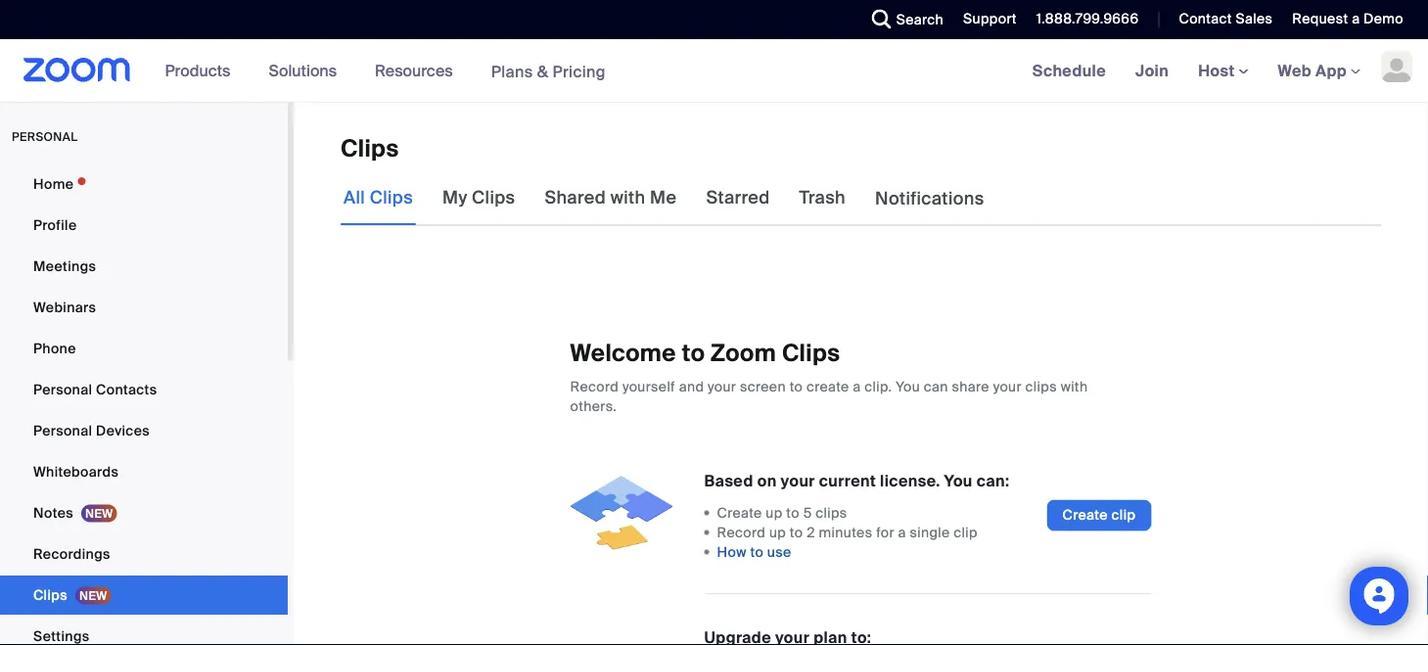 Task type: locate. For each thing, give the bounding box(es) containing it.
profile link
[[0, 206, 288, 245]]

0 horizontal spatial with
[[611, 187, 646, 209]]

clip
[[1112, 506, 1136, 524], [954, 524, 978, 542]]

pricing
[[553, 61, 606, 82]]

my clips tab
[[440, 170, 518, 225]]

0 horizontal spatial clips
[[816, 504, 848, 522]]

up up use
[[769, 524, 786, 542]]

your right the share
[[993, 378, 1022, 396]]

0 vertical spatial record
[[570, 378, 619, 396]]

up for create
[[766, 504, 783, 522]]

profile
[[33, 216, 77, 234]]

my
[[443, 187, 468, 209]]

2 personal from the top
[[33, 422, 92, 440]]

0 vertical spatial a
[[1352, 10, 1360, 28]]

record
[[570, 378, 619, 396], [717, 524, 766, 542]]

1 vertical spatial with
[[1061, 378, 1088, 396]]

up down the on
[[766, 504, 783, 522]]

0 vertical spatial clips
[[1026, 378, 1057, 396]]

1 horizontal spatial with
[[1061, 378, 1088, 396]]

to left 2
[[790, 524, 803, 542]]

2 vertical spatial a
[[898, 524, 906, 542]]

search button
[[857, 0, 949, 39]]

host
[[1199, 60, 1239, 81]]

clips
[[341, 134, 399, 164], [370, 187, 413, 209], [472, 187, 515, 209], [782, 338, 841, 369], [33, 586, 68, 604]]

you left can
[[896, 378, 921, 396]]

how
[[717, 543, 747, 561]]

contact sales
[[1179, 10, 1273, 28]]

up
[[766, 504, 783, 522], [769, 524, 786, 542]]

home
[[33, 175, 74, 193]]

a left clip.
[[853, 378, 861, 396]]

record up how
[[717, 524, 766, 542]]

demo
[[1364, 10, 1404, 28]]

zoom
[[711, 338, 777, 369]]

clips right the share
[[1026, 378, 1057, 396]]

0 horizontal spatial record
[[570, 378, 619, 396]]

welcome to zoom clips record yourself and your screen to create a clip. you can share your clips with others.
[[570, 338, 1088, 415]]

request a demo link
[[1278, 0, 1429, 39], [1293, 10, 1404, 28]]

personal
[[33, 380, 92, 399], [33, 422, 92, 440]]

with inside tab
[[611, 187, 646, 209]]

banner containing products
[[0, 39, 1429, 103]]

to
[[682, 338, 705, 369], [790, 378, 803, 396], [787, 504, 800, 522], [790, 524, 803, 542], [750, 543, 764, 561]]

0 horizontal spatial a
[[853, 378, 861, 396]]

trash tab
[[797, 170, 849, 225]]

personal up whiteboards
[[33, 422, 92, 440]]

to inside how to use button
[[750, 543, 764, 561]]

you left can:
[[944, 471, 973, 491]]

with
[[611, 187, 646, 209], [1061, 378, 1088, 396]]

2
[[807, 524, 816, 542]]

devices
[[96, 422, 150, 440]]

record up others.
[[570, 378, 619, 396]]

personal for personal contacts
[[33, 380, 92, 399]]

2 horizontal spatial a
[[1352, 10, 1360, 28]]

whiteboards
[[33, 463, 119, 481]]

shared with me tab
[[542, 170, 680, 225]]

banner
[[0, 39, 1429, 103]]

zoom logo image
[[23, 58, 131, 82]]

support
[[964, 10, 1017, 28]]

1 horizontal spatial your
[[781, 471, 815, 491]]

profile picture image
[[1382, 51, 1413, 82]]

create inside button
[[1063, 506, 1108, 524]]

0 horizontal spatial you
[[896, 378, 921, 396]]

record inside welcome to zoom clips record yourself and your screen to create a clip. you can share your clips with others.
[[570, 378, 619, 396]]

resources
[[375, 60, 453, 81]]

request a demo
[[1293, 10, 1404, 28]]

a
[[1352, 10, 1360, 28], [853, 378, 861, 396], [898, 524, 906, 542]]

1 horizontal spatial record
[[717, 524, 766, 542]]

webinars link
[[0, 288, 288, 327]]

can
[[924, 378, 949, 396]]

join
[[1136, 60, 1169, 81]]

starred tab
[[703, 170, 773, 225]]

app
[[1316, 60, 1347, 81]]

trash
[[800, 187, 846, 209]]

1.888.799.9666 button
[[1022, 0, 1144, 39], [1037, 10, 1139, 28]]

welcome
[[570, 338, 676, 369]]

0 horizontal spatial create
[[717, 504, 762, 522]]

contact
[[1179, 10, 1233, 28]]

1 horizontal spatial create
[[1063, 506, 1108, 524]]

clips inside welcome to zoom clips record yourself and your screen to create a clip. you can share your clips with others.
[[782, 338, 841, 369]]

1 personal from the top
[[33, 380, 92, 399]]

clips inside welcome to zoom clips record yourself and your screen to create a clip. you can share your clips with others.
[[1026, 378, 1057, 396]]

your right the on
[[781, 471, 815, 491]]

support link
[[949, 0, 1022, 39], [964, 10, 1017, 28]]

others.
[[570, 397, 617, 415]]

schedule link
[[1018, 39, 1121, 102]]

create clip
[[1063, 506, 1136, 524]]

1 vertical spatial up
[[769, 524, 786, 542]]

you inside welcome to zoom clips record yourself and your screen to create a clip. you can share your clips with others.
[[896, 378, 921, 396]]

a left demo
[[1352, 10, 1360, 28]]

to left 5
[[787, 504, 800, 522]]

resources button
[[375, 39, 462, 102]]

contacts
[[96, 380, 157, 399]]

clips right 5
[[816, 504, 848, 522]]

web
[[1278, 60, 1312, 81]]

contact sales link
[[1165, 0, 1278, 39], [1179, 10, 1273, 28]]

your
[[708, 378, 737, 396], [993, 378, 1022, 396], [781, 471, 815, 491]]

create clip button
[[1047, 500, 1152, 531]]

to left use
[[750, 543, 764, 561]]

1 vertical spatial personal
[[33, 422, 92, 440]]

0 vertical spatial personal
[[33, 380, 92, 399]]

use
[[767, 543, 792, 561]]

meetings
[[33, 257, 96, 275]]

notes
[[33, 504, 73, 522]]

how to use button
[[717, 543, 792, 562]]

clips up create
[[782, 338, 841, 369]]

1 vertical spatial a
[[853, 378, 861, 396]]

solutions
[[269, 60, 337, 81]]

create up to 5 clips
[[717, 504, 848, 522]]

clips
[[1026, 378, 1057, 396], [816, 504, 848, 522]]

my clips
[[443, 187, 515, 209]]

personal menu menu
[[0, 164, 288, 645]]

plans
[[491, 61, 533, 82]]

0 vertical spatial up
[[766, 504, 783, 522]]

with inside welcome to zoom clips record yourself and your screen to create a clip. you can share your clips with others.
[[1061, 378, 1088, 396]]

1 vertical spatial you
[[944, 471, 973, 491]]

you
[[896, 378, 921, 396], [944, 471, 973, 491]]

clips down the recordings
[[33, 586, 68, 604]]

your right the "and"
[[708, 378, 737, 396]]

1 horizontal spatial clip
[[1112, 506, 1136, 524]]

personal down phone
[[33, 380, 92, 399]]

clip.
[[865, 378, 892, 396]]

0 vertical spatial with
[[611, 187, 646, 209]]

for
[[877, 524, 895, 542]]

1 vertical spatial record
[[717, 524, 766, 542]]

0 vertical spatial you
[[896, 378, 921, 396]]

1 horizontal spatial clips
[[1026, 378, 1057, 396]]

plans & pricing link
[[491, 61, 606, 82], [491, 61, 606, 82]]

me
[[650, 187, 677, 209]]

a right for
[[898, 524, 906, 542]]

1 vertical spatial clips
[[816, 504, 848, 522]]



Task type: vqa. For each thing, say whether or not it's contained in the screenshot.
Companion,
no



Task type: describe. For each thing, give the bounding box(es) containing it.
single
[[910, 524, 950, 542]]

solutions button
[[269, 39, 346, 102]]

personal contacts link
[[0, 370, 288, 409]]

schedule
[[1033, 60, 1107, 81]]

phone
[[33, 339, 76, 357]]

1 horizontal spatial a
[[898, 524, 906, 542]]

shared
[[545, 187, 606, 209]]

request
[[1293, 10, 1349, 28]]

phone link
[[0, 329, 288, 368]]

5
[[804, 504, 812, 522]]

license.
[[880, 471, 941, 491]]

sales
[[1236, 10, 1273, 28]]

clips inside personal menu menu
[[33, 586, 68, 604]]

product information navigation
[[150, 39, 621, 103]]

2 horizontal spatial your
[[993, 378, 1022, 396]]

how to use
[[717, 543, 792, 561]]

screen
[[740, 378, 786, 396]]

share
[[952, 378, 990, 396]]

0 horizontal spatial clip
[[954, 524, 978, 542]]

plans & pricing
[[491, 61, 606, 82]]

products button
[[165, 39, 239, 102]]

clips up all clips tab
[[341, 134, 399, 164]]

record up to 2 minutes for a single clip
[[717, 524, 978, 542]]

recordings link
[[0, 535, 288, 574]]

1.888.799.9666 button up schedule
[[1022, 0, 1144, 39]]

clip inside button
[[1112, 506, 1136, 524]]

shared with me
[[545, 187, 677, 209]]

join link
[[1121, 39, 1184, 102]]

based
[[705, 471, 754, 491]]

clips link
[[0, 576, 288, 615]]

personal
[[12, 129, 78, 144]]

all
[[344, 187, 365, 209]]

create
[[807, 378, 850, 396]]

based on your current license. you can:
[[705, 471, 1010, 491]]

and
[[679, 378, 704, 396]]

1.888.799.9666 button up schedule link on the top
[[1037, 10, 1139, 28]]

personal for personal devices
[[33, 422, 92, 440]]

all clips tab
[[341, 170, 416, 225]]

clips right all
[[370, 187, 413, 209]]

webinars
[[33, 298, 96, 316]]

1.888.799.9666
[[1037, 10, 1139, 28]]

create for create clip
[[1063, 506, 1108, 524]]

clips right my
[[472, 187, 515, 209]]

current
[[819, 471, 876, 491]]

web app
[[1278, 60, 1347, 81]]

1 horizontal spatial you
[[944, 471, 973, 491]]

minutes
[[819, 524, 873, 542]]

products
[[165, 60, 230, 81]]

tabs of clips tab list
[[341, 170, 988, 226]]

recordings
[[33, 545, 110, 563]]

host button
[[1199, 60, 1249, 81]]

can:
[[977, 471, 1010, 491]]

create for create up to 5 clips
[[717, 504, 762, 522]]

home link
[[0, 164, 288, 204]]

to up the "and"
[[682, 338, 705, 369]]

notes link
[[0, 493, 288, 533]]

&
[[537, 61, 549, 82]]

yourself
[[623, 378, 676, 396]]

search
[[897, 10, 944, 28]]

personal devices
[[33, 422, 150, 440]]

on
[[758, 471, 777, 491]]

all clips
[[344, 187, 413, 209]]

to left create
[[790, 378, 803, 396]]

starred
[[706, 187, 770, 209]]

a inside welcome to zoom clips record yourself and your screen to create a clip. you can share your clips with others.
[[853, 378, 861, 396]]

web app button
[[1278, 60, 1361, 81]]

0 horizontal spatial your
[[708, 378, 737, 396]]

whiteboards link
[[0, 452, 288, 492]]

notifications
[[875, 188, 985, 210]]

meetings navigation
[[1018, 39, 1429, 103]]

personal contacts
[[33, 380, 157, 399]]

meetings link
[[0, 247, 288, 286]]

personal devices link
[[0, 411, 288, 450]]

up for record
[[769, 524, 786, 542]]



